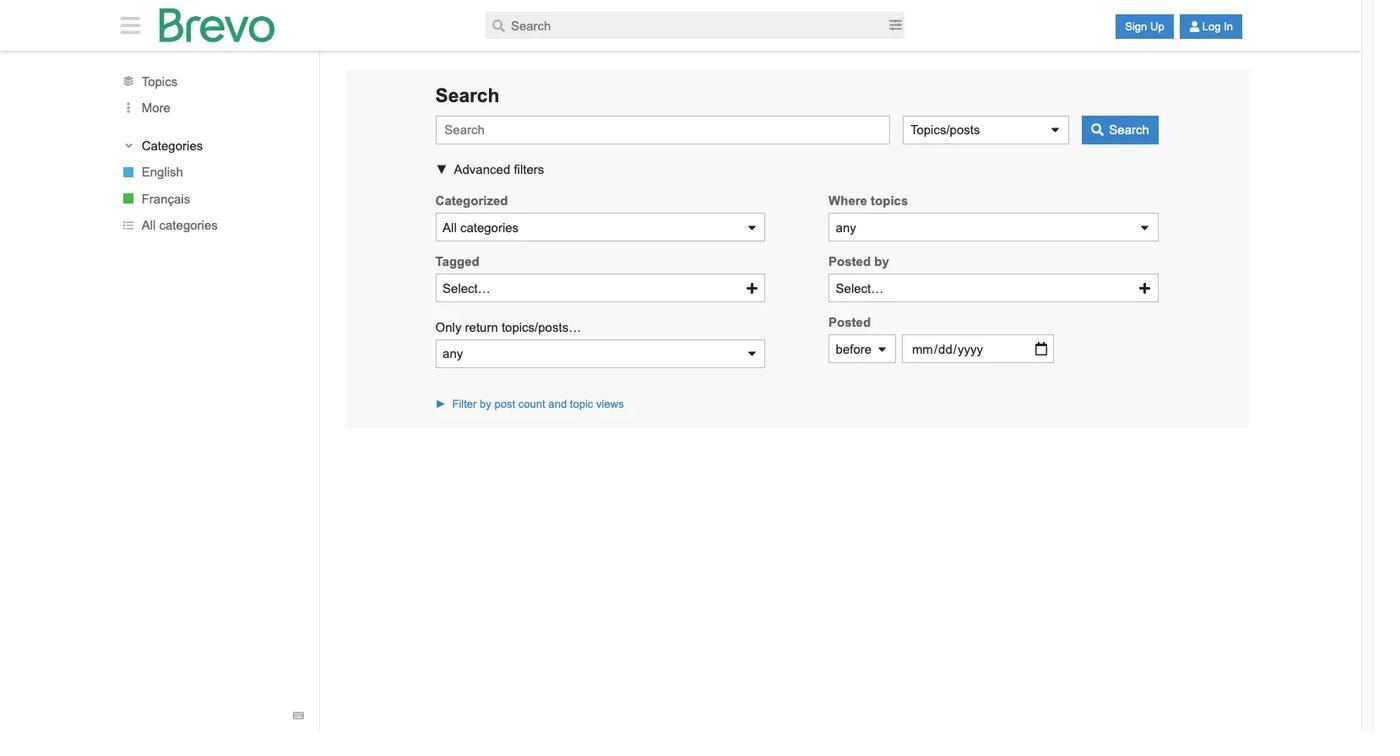 Task type: locate. For each thing, give the bounding box(es) containing it.
log in
[[1202, 20, 1233, 33]]

1 select… from the left
[[443, 281, 490, 296]]

views
[[596, 398, 624, 411]]

posted down 'where'
[[829, 255, 871, 269]]

posted up before
[[829, 315, 871, 330]]

None search field
[[345, 70, 1249, 428]]

posted
[[829, 255, 871, 269], [829, 315, 871, 330]]

user image
[[1189, 21, 1200, 32]]

1 vertical spatial by
[[480, 398, 491, 411]]

select… down the tagged
[[443, 281, 490, 296]]

region inside search main content
[[345, 428, 1249, 453]]

0 vertical spatial any
[[836, 220, 856, 235]]

by left post
[[480, 398, 491, 411]]

posted by
[[829, 255, 889, 269]]

français
[[142, 191, 190, 206]]

0 horizontal spatial search
[[435, 84, 499, 106]]

topics/posts…
[[502, 320, 581, 335]]

any down only
[[443, 347, 463, 361]]

all categories
[[142, 218, 218, 232], [443, 220, 519, 235]]

more
[[142, 101, 170, 115]]

select… for posted by
[[836, 281, 884, 296]]

1 horizontal spatial all categories
[[443, 220, 519, 235]]

2 posted from the top
[[829, 315, 871, 330]]

search button
[[1082, 116, 1158, 144]]

select… for tagged
[[443, 281, 490, 296]]

0 vertical spatial by
[[874, 255, 889, 269]]

open advanced search image
[[889, 19, 902, 32]]

posted for posted by
[[829, 255, 871, 269]]

brevo community image
[[160, 8, 274, 42]]

0 horizontal spatial any
[[443, 347, 463, 361]]

region
[[345, 428, 1249, 453]]

1 horizontal spatial any
[[836, 220, 856, 235]]

count
[[518, 398, 545, 411]]

any
[[836, 220, 856, 235], [443, 347, 463, 361]]

search right search icon
[[1109, 123, 1149, 137]]

1 vertical spatial search
[[1109, 123, 1149, 137]]

1 horizontal spatial all
[[443, 220, 457, 235]]

0 vertical spatial posted
[[829, 255, 871, 269]]

search up advanced
[[435, 84, 499, 106]]

1 vertical spatial any
[[443, 347, 463, 361]]

posted for posted
[[829, 315, 871, 330]]

categorized
[[435, 194, 508, 208]]

topic
[[570, 398, 593, 411]]

return
[[465, 320, 498, 335]]

by
[[874, 255, 889, 269], [480, 398, 491, 411]]

topics link
[[104, 68, 319, 94]]

select… down "posted by"
[[836, 281, 884, 296]]

categories down categorized at the top left
[[460, 220, 519, 235]]

by down topics
[[874, 255, 889, 269]]

français link
[[104, 185, 319, 212]]

search
[[435, 84, 499, 106], [1109, 123, 1149, 137]]

none search field containing search
[[345, 70, 1249, 428]]

filter
[[452, 398, 477, 411]]

1 horizontal spatial select…
[[836, 281, 884, 296]]

all
[[142, 218, 156, 232], [443, 220, 457, 235]]

categories
[[159, 218, 218, 232], [460, 220, 519, 235]]

Search text field
[[486, 12, 887, 39]]

search image
[[1091, 124, 1103, 136]]

only
[[435, 320, 461, 335]]

select…
[[443, 281, 490, 296], [836, 281, 884, 296]]

all down categorized at the top left
[[443, 220, 457, 235]]

by for filter
[[480, 398, 491, 411]]

angle down image
[[123, 140, 134, 151]]

all right list 'image'
[[142, 218, 156, 232]]

1 horizontal spatial by
[[874, 255, 889, 269]]

advanced filters
[[454, 162, 544, 176]]

any down 'where'
[[836, 220, 856, 235]]

list image
[[124, 220, 134, 230]]

sign up button
[[1116, 14, 1174, 39]]

topics
[[871, 194, 908, 208]]

0 horizontal spatial by
[[480, 398, 491, 411]]

advanced
[[454, 162, 510, 176]]

enter search keyword text field
[[435, 116, 890, 144]]

any for only
[[443, 347, 463, 361]]

english
[[142, 165, 183, 179]]

only return topics/posts…
[[435, 320, 581, 335]]

log in button
[[1180, 14, 1242, 39]]

0 horizontal spatial select…
[[443, 281, 490, 296]]

2 select… from the left
[[836, 281, 884, 296]]

before
[[836, 342, 872, 356]]

all categories down français on the top of the page
[[142, 218, 218, 232]]

filters
[[514, 162, 544, 176]]

1 posted from the top
[[829, 255, 871, 269]]

1 vertical spatial posted
[[829, 315, 871, 330]]

by for posted
[[874, 255, 889, 269]]

1 horizontal spatial categories
[[460, 220, 519, 235]]

all categories down categorized at the top left
[[443, 220, 519, 235]]

categories inside search field
[[460, 220, 519, 235]]

1 horizontal spatial search
[[1109, 123, 1149, 137]]

categories down français on the top of the page
[[159, 218, 218, 232]]



Task type: describe. For each thing, give the bounding box(es) containing it.
categories
[[142, 138, 203, 153]]

topics/posts
[[910, 123, 980, 137]]

hide sidebar image
[[115, 14, 144, 36]]

more button
[[104, 94, 319, 121]]

where topics
[[829, 194, 908, 208]]

ellipsis v image
[[120, 102, 137, 113]]

all categories inside search field
[[443, 220, 519, 235]]

english link
[[104, 159, 319, 185]]

all inside search field
[[443, 220, 457, 235]]

categories button
[[120, 137, 303, 154]]

sign up
[[1125, 20, 1164, 33]]

keyboard shortcuts image
[[293, 711, 304, 722]]

where
[[829, 194, 867, 208]]

search inside button
[[1109, 123, 1149, 137]]

all categories link
[[104, 212, 319, 239]]

sign
[[1125, 20, 1147, 33]]

and
[[548, 398, 567, 411]]

search image
[[493, 19, 505, 32]]

topics
[[142, 74, 178, 88]]

0 horizontal spatial all
[[142, 218, 156, 232]]

up
[[1150, 20, 1164, 33]]

0 vertical spatial search
[[435, 84, 499, 106]]

layer group image
[[124, 76, 134, 86]]

post
[[494, 398, 515, 411]]

0 horizontal spatial categories
[[159, 218, 218, 232]]

none search field inside search main content
[[345, 70, 1249, 428]]

log
[[1202, 20, 1221, 33]]

0 horizontal spatial all categories
[[142, 218, 218, 232]]

in
[[1224, 20, 1233, 33]]

search main content
[[104, 51, 1257, 732]]

any for where
[[836, 220, 856, 235]]

filter by post count and topic views
[[452, 398, 624, 411]]

tagged
[[435, 255, 480, 269]]

date date field
[[902, 335, 1054, 364]]



Task type: vqa. For each thing, say whether or not it's contained in the screenshot.


